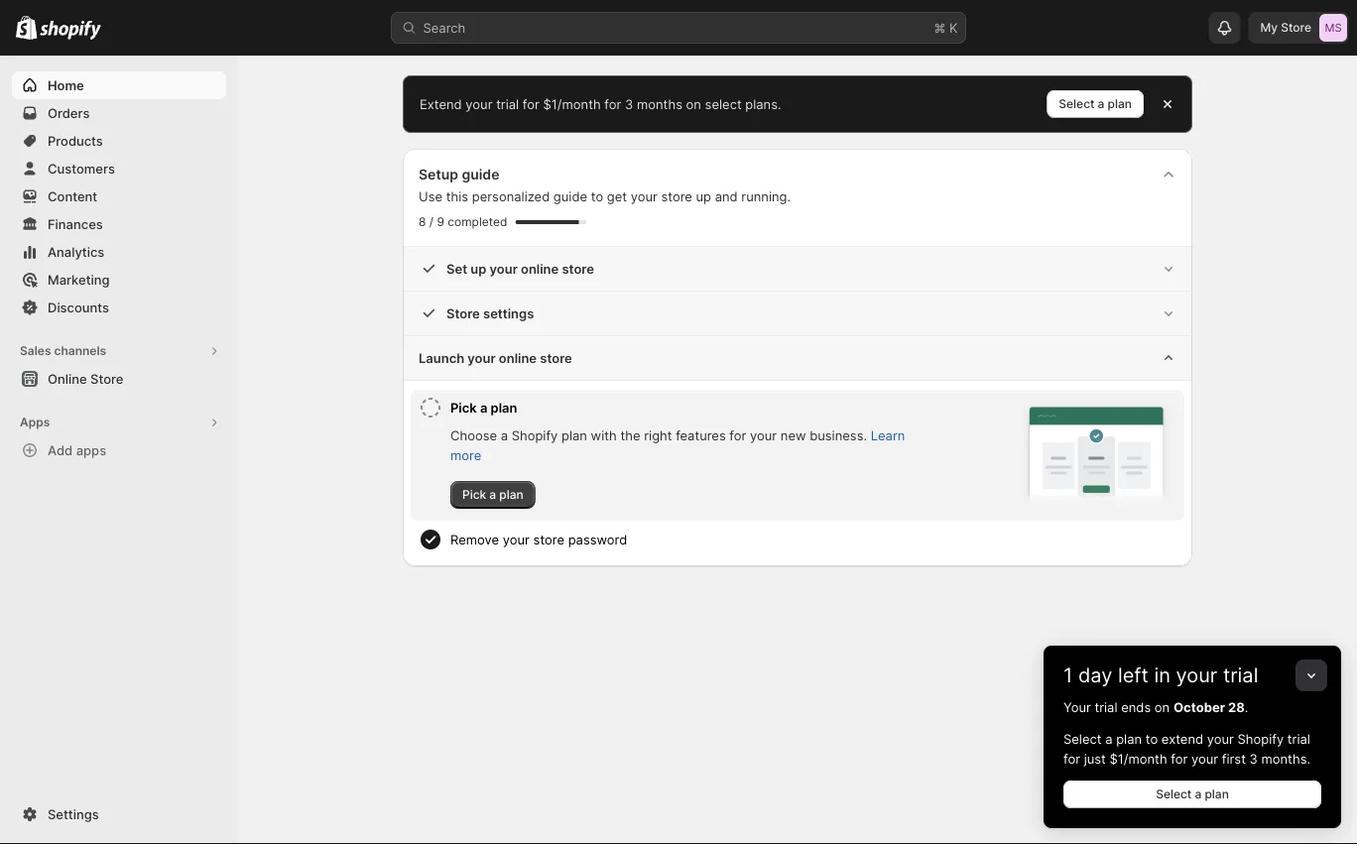 Task type: vqa. For each thing, say whether or not it's contained in the screenshot.
Customers link at the top left of the page
yes



Task type: locate. For each thing, give the bounding box(es) containing it.
launch your online store
[[419, 350, 572, 366]]

1 horizontal spatial shopify
[[1238, 731, 1284, 747]]

up
[[696, 189, 712, 204], [471, 261, 487, 276]]

for inside pick a plan element
[[730, 428, 747, 443]]

for right features
[[730, 428, 747, 443]]

on
[[686, 96, 702, 112], [1155, 700, 1170, 715]]

3 right first in the bottom right of the page
[[1250, 751, 1258, 767]]

1 vertical spatial pick
[[462, 488, 486, 502]]

3 left months at the top of page
[[625, 96, 633, 112]]

0 vertical spatial $1/month
[[543, 96, 601, 112]]

$1/month right the just
[[1110, 751, 1168, 767]]

on left 'select'
[[686, 96, 702, 112]]

1 horizontal spatial on
[[1155, 700, 1170, 715]]

0 vertical spatial guide
[[462, 166, 500, 183]]

pick a plan
[[451, 400, 518, 415], [462, 488, 524, 502]]

0 horizontal spatial on
[[686, 96, 702, 112]]

3 inside select a plan to extend your shopify trial for just $1/month for your first 3 months.
[[1250, 751, 1258, 767]]

pick a plan up choose
[[451, 400, 518, 415]]

trial inside select a plan to extend your shopify trial for just $1/month for your first 3 months.
[[1288, 731, 1311, 747]]

left
[[1118, 663, 1149, 688]]

guide
[[462, 166, 500, 183], [554, 189, 588, 204]]

shopify image
[[16, 15, 37, 39], [40, 20, 101, 40]]

to inside select a plan to extend your shopify trial for just $1/month for your first 3 months.
[[1146, 731, 1158, 747]]

1 vertical spatial select
[[1064, 731, 1102, 747]]

0 horizontal spatial 3
[[625, 96, 633, 112]]

0 vertical spatial to
[[591, 189, 604, 204]]

to left 'get'
[[591, 189, 604, 204]]

your right launch on the top left of the page
[[468, 350, 496, 366]]

1 horizontal spatial select a plan
[[1156, 788, 1230, 802]]

extend your trial for $1/month for 3 months on select plans.
[[420, 96, 782, 112]]

business.
[[810, 428, 867, 443]]

shopify up months.
[[1238, 731, 1284, 747]]

your right remove
[[503, 532, 530, 547]]

/
[[430, 215, 434, 229]]

online up settings
[[521, 261, 559, 276]]

store for online store
[[90, 371, 123, 387]]

customers link
[[12, 155, 226, 183]]

1
[[1064, 663, 1073, 688]]

1 horizontal spatial 3
[[1250, 751, 1258, 767]]

8 / 9 completed
[[419, 215, 508, 229]]

1 horizontal spatial to
[[1146, 731, 1158, 747]]

settings
[[483, 306, 534, 321]]

launch your online store button
[[403, 336, 1193, 381]]

a inside pick a plan link
[[490, 488, 496, 502]]

k
[[950, 20, 958, 35]]

online store link
[[12, 365, 226, 393]]

plan inside 'dropdown button'
[[491, 400, 518, 415]]

1 vertical spatial select a plan link
[[1064, 781, 1322, 809]]

1 vertical spatial 3
[[1250, 751, 1258, 767]]

apps button
[[12, 409, 226, 437]]

guide left 'get'
[[554, 189, 588, 204]]

to
[[591, 189, 604, 204], [1146, 731, 1158, 747]]

pick up choose
[[451, 400, 477, 415]]

on inside 1 day left in your trial element
[[1155, 700, 1170, 715]]

trial right extend
[[496, 96, 519, 112]]

finances link
[[12, 210, 226, 238]]

settings
[[48, 807, 99, 822]]

1 vertical spatial to
[[1146, 731, 1158, 747]]

1 vertical spatial online
[[499, 350, 537, 366]]

0 vertical spatial online
[[521, 261, 559, 276]]

your left new
[[750, 428, 777, 443]]

pick a plan down more
[[462, 488, 524, 502]]

your inside remove your store password dropdown button
[[503, 532, 530, 547]]

pick a plan inside pick a plan 'dropdown button'
[[451, 400, 518, 415]]

trial up months.
[[1288, 731, 1311, 747]]

plan
[[1108, 97, 1132, 111], [491, 400, 518, 415], [562, 428, 587, 443], [500, 488, 524, 502], [1117, 731, 1142, 747], [1205, 788, 1230, 802]]

a inside pick a plan 'dropdown button'
[[480, 400, 488, 415]]

store down use this personalized guide to get your store up and running.
[[562, 261, 594, 276]]

store right my
[[1282, 20, 1312, 35]]

guide up this
[[462, 166, 500, 183]]

store down sales channels button
[[90, 371, 123, 387]]

pick inside 'dropdown button'
[[451, 400, 477, 415]]

trial right the your
[[1095, 700, 1118, 715]]

store down set up your online store
[[540, 350, 572, 366]]

select
[[1059, 97, 1095, 111], [1064, 731, 1102, 747], [1156, 788, 1192, 802]]

1 vertical spatial on
[[1155, 700, 1170, 715]]

my
[[1261, 20, 1278, 35]]

1 horizontal spatial up
[[696, 189, 712, 204]]

your left first in the bottom right of the page
[[1192, 751, 1219, 767]]

1 horizontal spatial store
[[447, 306, 480, 321]]

for right extend
[[523, 96, 540, 112]]

online
[[521, 261, 559, 276], [499, 350, 537, 366]]

0 horizontal spatial guide
[[462, 166, 500, 183]]

a for "select a plan" link to the top
[[1098, 97, 1105, 111]]

2 vertical spatial store
[[90, 371, 123, 387]]

1 day left in your trial
[[1064, 663, 1259, 688]]

28
[[1229, 700, 1245, 715]]

to left extend
[[1146, 731, 1158, 747]]

1 horizontal spatial $1/month
[[1110, 751, 1168, 767]]

the
[[621, 428, 641, 443]]

your up october
[[1177, 663, 1218, 688]]

online store button
[[0, 365, 238, 393]]

$1/month left months at the top of page
[[543, 96, 601, 112]]

pick
[[451, 400, 477, 415], [462, 488, 486, 502]]

on right the ends
[[1155, 700, 1170, 715]]

your inside 1 day left in your trial dropdown button
[[1177, 663, 1218, 688]]

add apps
[[48, 443, 106, 458]]

1 vertical spatial up
[[471, 261, 487, 276]]

store left and at the top right of the page
[[661, 189, 693, 204]]

use
[[419, 189, 443, 204]]

trial inside dropdown button
[[1224, 663, 1259, 688]]

store inside launch your online store dropdown button
[[540, 350, 572, 366]]

1 vertical spatial shopify
[[1238, 731, 1284, 747]]

1 horizontal spatial shopify image
[[40, 20, 101, 40]]

day
[[1079, 663, 1113, 688]]

apps
[[20, 415, 50, 430]]

0 vertical spatial select a plan link
[[1047, 90, 1144, 118]]

shopify right choose
[[512, 428, 558, 443]]

your right extend
[[466, 96, 493, 112]]

1 vertical spatial store
[[447, 306, 480, 321]]

0 horizontal spatial shopify
[[512, 428, 558, 443]]

analytics
[[48, 244, 104, 260]]

your up settings
[[490, 261, 518, 276]]

online down settings
[[499, 350, 537, 366]]

store down set
[[447, 306, 480, 321]]

select a plan inside 1 day left in your trial element
[[1156, 788, 1230, 802]]

pick a plan for pick a plan 'dropdown button'
[[451, 400, 518, 415]]

select a plan to extend your shopify trial for just $1/month for your first 3 months.
[[1064, 731, 1311, 767]]

pick a plan button
[[451, 390, 923, 426]]

0 vertical spatial on
[[686, 96, 702, 112]]

personalized
[[472, 189, 550, 204]]

online inside set up your online store dropdown button
[[521, 261, 559, 276]]

more
[[451, 448, 482, 463]]

just
[[1084, 751, 1106, 767]]

finances
[[48, 216, 103, 232]]

and
[[715, 189, 738, 204]]

pick a plan element
[[451, 426, 923, 509]]

october
[[1174, 700, 1226, 715]]

0 vertical spatial up
[[696, 189, 712, 204]]

select a plan link
[[1047, 90, 1144, 118], [1064, 781, 1322, 809]]

pick down more
[[462, 488, 486, 502]]

remove your store password
[[451, 532, 627, 547]]

1 vertical spatial $1/month
[[1110, 751, 1168, 767]]

0 vertical spatial shopify
[[512, 428, 558, 443]]

months.
[[1262, 751, 1311, 767]]

0 vertical spatial store
[[1282, 20, 1312, 35]]

set
[[447, 261, 468, 276]]

your
[[466, 96, 493, 112], [631, 189, 658, 204], [490, 261, 518, 276], [468, 350, 496, 366], [750, 428, 777, 443], [503, 532, 530, 547], [1177, 663, 1218, 688], [1208, 731, 1235, 747], [1192, 751, 1219, 767]]

plan for pick a plan 'dropdown button'
[[491, 400, 518, 415]]

1 vertical spatial select a plan
[[1156, 788, 1230, 802]]

analytics link
[[12, 238, 226, 266]]

1 vertical spatial pick a plan
[[462, 488, 524, 502]]

my store image
[[1320, 14, 1348, 42]]

1 vertical spatial guide
[[554, 189, 588, 204]]

store
[[661, 189, 693, 204], [562, 261, 594, 276], [540, 350, 572, 366], [534, 532, 565, 547]]

0 horizontal spatial select a plan
[[1059, 97, 1132, 111]]

your right 'get'
[[631, 189, 658, 204]]

store left the password
[[534, 532, 565, 547]]

in
[[1155, 663, 1171, 688]]

1 day left in your trial button
[[1044, 646, 1342, 688]]

$1/month
[[543, 96, 601, 112], [1110, 751, 1168, 767]]

⌘ k
[[934, 20, 958, 35]]

my store
[[1261, 20, 1312, 35]]

0 vertical spatial pick
[[451, 400, 477, 415]]

store for my store
[[1282, 20, 1312, 35]]

a
[[1098, 97, 1105, 111], [480, 400, 488, 415], [501, 428, 508, 443], [490, 488, 496, 502], [1106, 731, 1113, 747], [1195, 788, 1202, 802]]

trial
[[496, 96, 519, 112], [1224, 663, 1259, 688], [1095, 700, 1118, 715], [1288, 731, 1311, 747]]

up left and at the top right of the page
[[696, 189, 712, 204]]

store inside "dropdown button"
[[447, 306, 480, 321]]

products
[[48, 133, 103, 148]]

setup
[[419, 166, 458, 183]]

2 horizontal spatial store
[[1282, 20, 1312, 35]]

3
[[625, 96, 633, 112], [1250, 751, 1258, 767]]

set up your online store button
[[403, 247, 1193, 291]]

extend
[[420, 96, 462, 112]]

0 vertical spatial select a plan
[[1059, 97, 1132, 111]]

0 vertical spatial pick a plan
[[451, 400, 518, 415]]

store inside button
[[90, 371, 123, 387]]

right
[[644, 428, 672, 443]]

pick a plan inside pick a plan link
[[462, 488, 524, 502]]

trial up 28
[[1224, 663, 1259, 688]]

2 vertical spatial select
[[1156, 788, 1192, 802]]

up right set
[[471, 261, 487, 276]]

.
[[1245, 700, 1249, 715]]

a for pick a plan link
[[490, 488, 496, 502]]

plan inside select a plan to extend your shopify trial for just $1/month for your first 3 months.
[[1117, 731, 1142, 747]]

0 horizontal spatial store
[[90, 371, 123, 387]]

0 horizontal spatial up
[[471, 261, 487, 276]]

this
[[446, 189, 469, 204]]

shopify inside select a plan to extend your shopify trial for just $1/month for your first 3 months.
[[1238, 731, 1284, 747]]

a for pick a plan element
[[501, 428, 508, 443]]

up inside dropdown button
[[471, 261, 487, 276]]



Task type: describe. For each thing, give the bounding box(es) containing it.
orders link
[[12, 99, 226, 127]]

store inside remove your store password dropdown button
[[534, 532, 565, 547]]

a for pick a plan 'dropdown button'
[[480, 400, 488, 415]]

months
[[637, 96, 683, 112]]

⌘
[[934, 20, 946, 35]]

extend
[[1162, 731, 1204, 747]]

sales channels
[[20, 344, 106, 358]]

with
[[591, 428, 617, 443]]

remove
[[451, 532, 499, 547]]

select a plan for "select a plan" link inside 1 day left in your trial element
[[1156, 788, 1230, 802]]

customers
[[48, 161, 115, 176]]

sales channels button
[[12, 337, 226, 365]]

learn
[[871, 428, 905, 443]]

add
[[48, 443, 73, 458]]

get
[[607, 189, 627, 204]]

choose a shopify plan with the right features for your new business.
[[451, 428, 867, 443]]

home link
[[12, 71, 226, 99]]

shopify inside pick a plan element
[[512, 428, 558, 443]]

for left months at the top of page
[[605, 96, 622, 112]]

new
[[781, 428, 806, 443]]

online
[[48, 371, 87, 387]]

0 vertical spatial select
[[1059, 97, 1095, 111]]

completed
[[448, 215, 508, 229]]

remove your store password button
[[451, 522, 1177, 558]]

pick a plan for pick a plan link
[[462, 488, 524, 502]]

select a plan link inside 1 day left in your trial element
[[1064, 781, 1322, 809]]

pick for pick a plan 'dropdown button'
[[451, 400, 477, 415]]

channels
[[54, 344, 106, 358]]

0 horizontal spatial to
[[591, 189, 604, 204]]

password
[[568, 532, 627, 547]]

marketing link
[[12, 266, 226, 294]]

your inside pick a plan element
[[750, 428, 777, 443]]

launch
[[419, 350, 465, 366]]

setup guide
[[419, 166, 500, 183]]

select inside select a plan to extend your shopify trial for just $1/month for your first 3 months.
[[1064, 731, 1102, 747]]

$1/month inside select a plan to extend your shopify trial for just $1/month for your first 3 months.
[[1110, 751, 1168, 767]]

running.
[[742, 189, 791, 204]]

1 day left in your trial element
[[1044, 698, 1342, 829]]

choose
[[451, 428, 497, 443]]

content
[[48, 189, 97, 204]]

marketing
[[48, 272, 110, 287]]

plan for "select a plan" link to the top
[[1108, 97, 1132, 111]]

for left the just
[[1064, 751, 1081, 767]]

plan for "select a plan" link inside 1 day left in your trial element
[[1205, 788, 1230, 802]]

apps
[[76, 443, 106, 458]]

a inside select a plan to extend your shopify trial for just $1/month for your first 3 months.
[[1106, 731, 1113, 747]]

1 horizontal spatial guide
[[554, 189, 588, 204]]

plan for pick a plan link
[[500, 488, 524, 502]]

store settings button
[[403, 292, 1193, 335]]

a for "select a plan" link inside 1 day left in your trial element
[[1195, 788, 1202, 802]]

mark pick a plan as done image
[[419, 396, 443, 420]]

discounts
[[48, 300, 109, 315]]

8
[[419, 215, 426, 229]]

settings link
[[12, 801, 226, 829]]

content link
[[12, 183, 226, 210]]

your inside set up your online store dropdown button
[[490, 261, 518, 276]]

products link
[[12, 127, 226, 155]]

for down extend
[[1171, 751, 1188, 767]]

your inside launch your online store dropdown button
[[468, 350, 496, 366]]

use this personalized guide to get your store up and running.
[[419, 189, 791, 204]]

online store
[[48, 371, 123, 387]]

sales
[[20, 344, 51, 358]]

select a plan for "select a plan" link to the top
[[1059, 97, 1132, 111]]

0 horizontal spatial shopify image
[[16, 15, 37, 39]]

set up your online store
[[447, 261, 594, 276]]

store inside set up your online store dropdown button
[[562, 261, 594, 276]]

learn more link
[[451, 428, 905, 463]]

home
[[48, 77, 84, 93]]

plans.
[[746, 96, 782, 112]]

your trial ends on october 28 .
[[1064, 700, 1249, 715]]

add apps button
[[12, 437, 226, 464]]

0 horizontal spatial $1/month
[[543, 96, 601, 112]]

0 vertical spatial 3
[[625, 96, 633, 112]]

store settings
[[447, 306, 534, 321]]

online inside launch your online store dropdown button
[[499, 350, 537, 366]]

pick a plan link
[[451, 481, 536, 509]]

your
[[1064, 700, 1092, 715]]

learn more
[[451, 428, 905, 463]]

select
[[705, 96, 742, 112]]

search
[[423, 20, 466, 35]]

pick for pick a plan link
[[462, 488, 486, 502]]

discounts link
[[12, 294, 226, 322]]

first
[[1222, 751, 1246, 767]]

9
[[437, 215, 445, 229]]

orders
[[48, 105, 90, 121]]

ends
[[1122, 700, 1151, 715]]

features
[[676, 428, 726, 443]]

your up first in the bottom right of the page
[[1208, 731, 1235, 747]]



